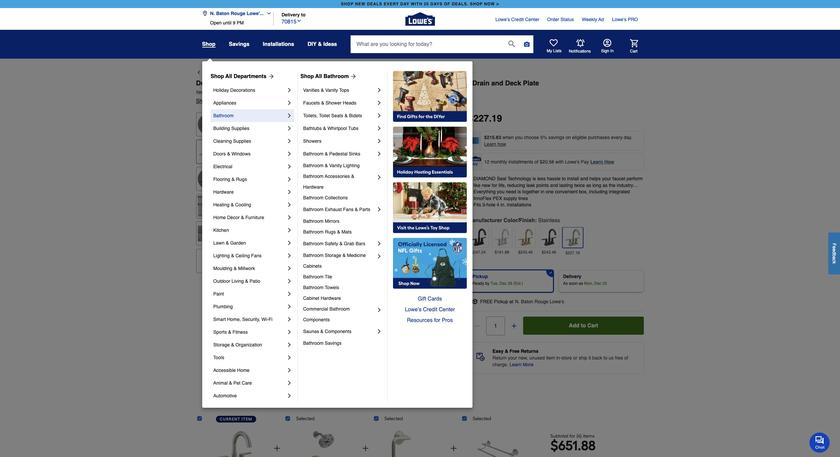 Task type: describe. For each thing, give the bounding box(es) containing it.
bathtubs & whirlpool tubs link
[[303, 122, 376, 135]]

chevron right image for animal & pet care
[[286, 380, 293, 387]]

1 plus image from the left
[[273, 445, 281, 453]]

to inside the diamond seal technology is less hassle to install and helps your faucet perform like new for life, reducing leak points and lasting twice as long as the industry standard
[[562, 176, 566, 182]]

& inside button
[[318, 41, 322, 47]]

faucets down "vanities"
[[303, 100, 320, 106]]

25 for shop
[[424, 2, 429, 6]]

plus image
[[511, 323, 518, 330]]

)
[[581, 434, 582, 440]]

chevron right image for showers
[[376, 138, 383, 145]]

26
[[508, 282, 513, 286]]

gift cards
[[418, 296, 442, 302]]

open until 9 pm
[[210, 20, 244, 26]]

learn inside $215.83 when you choose 5% savings on eligible purchases every day. learn how
[[485, 142, 497, 147]]

chevron right image for toilets, toilet seats & bidets
[[376, 112, 383, 119]]

n. inside button
[[210, 11, 215, 16]]

chevron right image for bathroom
[[286, 112, 293, 119]]

0 horizontal spatial storage
[[213, 343, 230, 348]]

item number 4 1 3 0 9 5 5 and model number 2 5 5 9 - s s m p u - d s t element
[[196, 89, 645, 96]]

2 plus image from the left
[[362, 445, 370, 453]]

new,
[[519, 356, 529, 361]]

faucet
[[613, 176, 626, 182]]

lowe's left pay
[[566, 159, 580, 165]]

0 vertical spatial savings
[[229, 41, 250, 47]]

2 vertical spatial learn
[[510, 363, 522, 368]]

1 vertical spatial learn
[[591, 159, 604, 165]]

227
[[474, 113, 489, 124]]

pro
[[628, 17, 639, 22]]

1 vertical spatial baton
[[521, 299, 534, 305]]

ad
[[599, 17, 605, 22]]

flooring & rugs
[[213, 177, 247, 182]]

hole
[[487, 203, 496, 208]]

$215.83 when you choose 5% savings on eligible purchases every day. learn how
[[485, 135, 633, 147]]

chevron right image for electrical
[[286, 163, 293, 170]]

for inside the diamond seal technology is less hassle to install and helps your faucet perform like new for life, reducing leak points and lasting twice as long as the industry standard
[[492, 183, 498, 188]]

:
[[535, 218, 537, 224]]

bathroom tile link
[[303, 272, 383, 283]]

accessible
[[213, 368, 236, 374]]

animal & pet care
[[213, 381, 252, 386]]

minus image
[[474, 323, 481, 330]]

70815 button
[[282, 17, 302, 26]]

appliances link
[[213, 97, 286, 109]]

components for commercial bathroom components
[[303, 318, 330, 323]]

free
[[616, 356, 624, 361]]

fans inside 'link'
[[251, 253, 262, 259]]

bars
[[356, 241, 366, 247]]

vanity for tops
[[326, 88, 338, 93]]

points
[[537, 183, 549, 188]]

everything you need is together in one convenient box, including integrated innoflex pex supply lines fits 3-hole 4 in. installations
[[474, 189, 630, 208]]

.
[[489, 113, 492, 124]]

chevron right image for sports & fitness
[[286, 329, 293, 336]]

find gifts for the diyer. image
[[393, 71, 467, 122]]

saunas & components
[[303, 329, 352, 335]]

electrical link
[[213, 160, 286, 173]]

deck
[[506, 80, 522, 87]]

(est.)
[[514, 282, 524, 286]]

2 selected from the left
[[385, 417, 403, 422]]

lowe's home improvement account image
[[604, 39, 612, 47]]

heart outline image
[[283, 97, 291, 105]]

heads inside the bathroom faucets & shower heads link
[[356, 70, 372, 76]]

store
[[562, 356, 572, 361]]

4.5 stars image
[[230, 98, 236, 105]]

manufacturer
[[469, 218, 503, 224]]

day.
[[624, 135, 633, 140]]

0 vertical spatial home
[[213, 215, 226, 221]]

25 for delivery
[[603, 282, 608, 286]]

0 vertical spatial fans
[[343, 207, 354, 212]]

bathroom inside commercial bathroom components
[[330, 307, 350, 312]]

stainless inside the delta trinsic stainless 4-in centerset 2-handle watersense bathroom sink faucet with drain and deck plate item # 4130955 | model # 2559-ssmpu-dst
[[238, 80, 267, 87]]

lowe's home improvement notification center image
[[577, 39, 585, 47]]

& right 'saunas'
[[321, 329, 324, 335]]

arrow right image
[[429, 217, 437, 225]]

collections
[[325, 195, 348, 201]]

chevron right image for bathroom exhaust fans & parts
[[376, 206, 383, 213]]

& left ceiling
[[231, 253, 234, 259]]

lowe's home improvement cart image
[[631, 39, 639, 47]]

0 vertical spatial cart
[[631, 49, 638, 54]]

reducing
[[508, 183, 526, 188]]

0 horizontal spatial cart
[[588, 323, 599, 329]]

all for bathroom
[[316, 74, 322, 80]]

4 inside subtotal for ( 4 ) items $ 651 .88
[[578, 434, 581, 440]]

1 vertical spatial home
[[237, 368, 250, 374]]

chevron right image for bathroom safety & grab bars
[[376, 241, 383, 247]]

bathroom faucets & shower heads
[[281, 70, 372, 76]]

& right doors
[[227, 151, 230, 157]]

& right "vanities"
[[321, 88, 324, 93]]

1 vertical spatial with
[[556, 159, 564, 165]]

chevron right image for doors & windows
[[286, 151, 293, 157]]

lowe's home improvement logo image
[[406, 4, 435, 34]]

toilets,
[[303, 113, 318, 118]]

delivery for to
[[282, 12, 300, 17]]

& right sports
[[228, 330, 232, 335]]

1 vertical spatial delta
[[210, 98, 223, 104]]

bathroom for bathroom faucets & shower heads
[[281, 70, 307, 76]]

chevron right image for faucets & shower heads
[[376, 100, 383, 106]]

lowe's credit center
[[405, 307, 455, 313]]

0 vertical spatial sink
[[405, 70, 416, 76]]

& left patio
[[245, 279, 249, 284]]

chevron right image for plumbing
[[286, 304, 293, 311]]

& inside easy & free returns return your new, unused item in-store or ship it back to us free of charge.
[[505, 349, 509, 354]]

bathroom savings
[[303, 341, 342, 346]]

2 horizontal spatial as
[[603, 183, 608, 188]]

hardware inside 'link'
[[213, 190, 234, 195]]

chevron right image for appliances
[[286, 100, 293, 106]]

chevron right image for vanities & vanity tops
[[376, 87, 383, 94]]

lighting & ceiling fans link
[[213, 250, 286, 262]]

hardware inside bathroom accessories & hardware
[[303, 185, 324, 190]]

in inside everything you need is together in one convenient box, including integrated innoflex pex supply lines fits 3-hole 4 in. installations
[[541, 189, 545, 195]]

status
[[561, 17, 574, 22]]

for for subtotal for ( 4 ) items $ 651 .88
[[570, 434, 576, 440]]

supplies for cleaning supplies
[[233, 139, 251, 144]]

chevron right image for automotive
[[286, 393, 293, 400]]

bathroom collections
[[303, 195, 348, 201]]

bathroom for bathroom savings
[[303, 341, 324, 346]]

doors & windows link
[[213, 148, 286, 160]]

bathroom for bathroom rugs & mats
[[303, 230, 324, 235]]

visit the lowe's toy shop. image
[[393, 183, 467, 234]]

animal & pet care link
[[213, 377, 286, 390]]

cabinet hardware link
[[303, 293, 383, 304]]

holiday hosting essentials. image
[[393, 127, 467, 178]]

center for lowe's credit center
[[439, 307, 455, 313]]

animal
[[213, 381, 228, 386]]

1 vertical spatial shower
[[326, 100, 342, 106]]

arrow right image for shop all departments
[[267, 73, 275, 80]]

better together heading
[[196, 388, 618, 398]]

vanity for lighting
[[330, 163, 342, 169]]

sign in
[[602, 49, 614, 53]]

2 e from the top
[[832, 249, 838, 252]]

on
[[566, 135, 571, 140]]

need
[[506, 189, 517, 195]]

& right bathtubs
[[323, 126, 326, 131]]

chevron right image for storage & organization
[[286, 342, 293, 349]]

4130955
[[209, 90, 228, 95]]

chevron right image for tools
[[286, 355, 293, 362]]

baton inside button
[[216, 11, 230, 16]]

0 vertical spatial bathroom link
[[250, 69, 276, 77]]

building supplies link
[[213, 122, 286, 135]]

add
[[570, 323, 580, 329]]

appliances
[[213, 100, 236, 106]]

bathroom savings link
[[303, 338, 383, 349]]

of
[[444, 2, 451, 6]]

commercial bathroom components link
[[303, 304, 376, 326]]

to for add
[[581, 323, 587, 329]]

matte black image
[[470, 229, 488, 246]]

to for delivery
[[301, 12, 306, 17]]

credit for lowe's
[[512, 17, 524, 22]]

faucets & shower heads link
[[303, 97, 376, 109]]

lowe's home improvement lists image
[[550, 39, 558, 47]]

lowe's pro link
[[613, 16, 639, 23]]

delivery for as
[[564, 274, 582, 280]]

& inside bathroom storage & medicine cabinets
[[343, 253, 346, 258]]

0 vertical spatial $
[[469, 113, 474, 124]]

sports
[[213, 330, 227, 335]]

my lists
[[547, 49, 562, 53]]

1 vertical spatial stainless
[[539, 218, 560, 224]]

& inside bathroom accessories & hardware
[[352, 174, 355, 179]]

dec inside delivery as soon as mon, dec 25
[[595, 282, 602, 286]]

lighting & ceiling fans
[[213, 253, 262, 259]]

delta inside the delta trinsic stainless 4-in centerset 2-handle watersense bathroom sink faucet with drain and deck plate item # 4130955 | model # 2559-ssmpu-dst
[[196, 80, 213, 87]]

bathroom safety & grab bars
[[303, 241, 366, 247]]

item
[[242, 418, 252, 422]]

chevron right image for lawn & garden
[[286, 240, 293, 247]]

& up toilet
[[321, 100, 325, 106]]

bathroom sink faucets
[[378, 70, 438, 76]]

$215.83
[[485, 135, 502, 140]]

manufacturer color/finish : stainless
[[469, 218, 560, 224]]

together
[[523, 189, 540, 195]]

chevron right image for bathroom & pedestal sinks
[[376, 151, 383, 157]]

1 horizontal spatial as
[[587, 183, 592, 188]]

bathroom sink faucets link
[[378, 69, 438, 77]]

arrow right image for shop all bathroom
[[349, 73, 357, 80]]

fits
[[474, 203, 481, 208]]

chevron right image for commercial bathroom components
[[376, 307, 383, 314]]

order status
[[548, 17, 574, 22]]

& right seats
[[345, 113, 348, 118]]

$161.88
[[495, 250, 510, 255]]

whirlpool
[[328, 126, 347, 131]]

rugs inside bathroom rugs & mats link
[[325, 230, 336, 235]]

pickup image
[[473, 299, 478, 305]]

chevron right image for moulding & millwork
[[286, 266, 293, 272]]

monthly
[[491, 159, 508, 165]]

camera image
[[524, 41, 531, 48]]

bathroom accessories & hardware link
[[303, 171, 376, 193]]

bathroom for bathroom towels
[[303, 285, 324, 291]]

ideas
[[324, 41, 337, 47]]

0 horizontal spatial of
[[535, 159, 539, 165]]

Search Query text field
[[351, 36, 504, 53]]

chevron right image for bathtubs & whirlpool tubs
[[376, 125, 383, 132]]

& left pedestal
[[325, 151, 328, 157]]

& left millwork
[[234, 266, 237, 272]]

all for departments
[[226, 74, 232, 80]]

chevron right image for flooring & rugs
[[286, 176, 293, 183]]

chevron right image for holiday decorations
[[286, 87, 293, 94]]

chevron right image for bathroom storage & medicine cabinets
[[376, 253, 383, 260]]

with inside the delta trinsic stainless 4-in centerset 2-handle watersense bathroom sink faucet with drain and deck plate item # 4130955 | model # 2559-ssmpu-dst
[[457, 80, 471, 87]]

the
[[609, 183, 616, 188]]

& down sports & fitness
[[231, 343, 234, 348]]

3 plus image from the left
[[450, 445, 458, 453]]

standard
[[474, 189, 492, 195]]

back
[[593, 356, 603, 361]]

2 shop from the left
[[470, 2, 483, 6]]

0 vertical spatial shower
[[335, 70, 355, 76]]

paint
[[213, 292, 224, 297]]

champagne bronze image
[[517, 229, 535, 246]]

charge.
[[493, 363, 509, 368]]

$243.46 for venetian bronze image
[[542, 250, 557, 255]]

$ inside subtotal for ( 4 ) items $ 651 .88
[[551, 438, 559, 454]]

2 horizontal spatial and
[[581, 176, 589, 182]]

4 inside everything you need is together in one convenient box, including integrated innoflex pex supply lines fits 3-hole 4 in. installations
[[497, 203, 500, 208]]

cards
[[428, 296, 442, 302]]

bathroom for bathroom collections
[[303, 195, 324, 201]]

faucet
[[434, 80, 456, 87]]

more
[[523, 363, 534, 368]]

chevron left image
[[196, 70, 202, 75]]

chevron right image for building supplies
[[286, 125, 293, 132]]

2-
[[315, 80, 321, 87]]

electrical
[[213, 164, 233, 170]]

dst
[[279, 90, 288, 95]]

of inside easy & free returns return your new, unused item in-store or ship it back to us free of charge.
[[625, 356, 629, 361]]

including
[[590, 189, 608, 195]]

better together
[[372, 388, 442, 398]]



Task type: vqa. For each thing, say whether or not it's contained in the screenshot.
"you" within the Everything you need is together in one convenient box, including integrated InnoFlex PEX supply lines Fits 3-hole 4 in. installations
yes



Task type: locate. For each thing, give the bounding box(es) containing it.
& left cooling
[[231, 202, 234, 208]]

1 vertical spatial heads
[[343, 100, 357, 106]]

center inside 'link'
[[526, 17, 540, 22]]

1 horizontal spatial with
[[556, 159, 564, 165]]

1 horizontal spatial of
[[625, 356, 629, 361]]

0 vertical spatial your
[[603, 176, 612, 182]]

officially licensed n f l gifts. shop now. image
[[393, 238, 467, 289]]

components inside commercial bathroom components
[[303, 318, 330, 323]]

n. baton rouge lowe'... button
[[202, 7, 275, 20]]

handle
[[321, 80, 342, 87]]

in inside the delta trinsic stainless 4-in centerset 2-handle watersense bathroom sink faucet with drain and deck plate item # 4130955 | model # 2559-ssmpu-dst
[[275, 80, 281, 87]]

shop
[[202, 41, 216, 47], [196, 98, 209, 104]]

1 vertical spatial and
[[581, 176, 589, 182]]

1 vertical spatial you
[[497, 189, 505, 195]]

1 arrow right image from the left
[[267, 73, 275, 80]]

bathroom for bathroom storage & medicine cabinets
[[303, 253, 324, 258]]

credit inside 'link'
[[512, 17, 524, 22]]

lowe's down >
[[496, 17, 510, 22]]

1 horizontal spatial rugs
[[325, 230, 336, 235]]

1 horizontal spatial fans
[[343, 207, 354, 212]]

you
[[515, 135, 523, 140], [497, 189, 505, 195]]

as right 'soon'
[[579, 282, 584, 286]]

& up handle
[[330, 70, 334, 76]]

0 vertical spatial learn
[[485, 142, 497, 147]]

|
[[229, 90, 230, 95]]

bathroom for bathroom tile
[[303, 275, 324, 280]]

chevron right image for smart home, security, wi-fi
[[286, 317, 293, 323]]

1 horizontal spatial is
[[533, 176, 537, 182]]

$243.46 down venetian bronze image
[[542, 250, 557, 255]]

supplies for building supplies
[[232, 126, 250, 131]]

perform
[[627, 176, 643, 182]]

dec inside "pickup ready by tue, dec 26 (est.)"
[[500, 282, 507, 286]]

shower
[[335, 70, 355, 76], [326, 100, 342, 106]]

2 arrow right image from the left
[[349, 73, 357, 80]]

supply
[[504, 196, 518, 201]]

in-
[[557, 356, 562, 361]]

# right model
[[246, 90, 248, 95]]

1 vertical spatial pickup
[[494, 299, 509, 305]]

1 selected from the left
[[296, 417, 315, 422]]

delta
[[196, 80, 213, 87], [210, 98, 223, 104]]

0 horizontal spatial home
[[213, 215, 226, 221]]

0 vertical spatial and
[[492, 80, 504, 87]]

25 right the mon,
[[603, 282, 608, 286]]

delta trinsic stainless 4-in centerset 2-handle watersense bathroom sink faucet with drain and deck plate item # 4130955 | model # 2559-ssmpu-dst
[[196, 80, 540, 95]]

1 vertical spatial shop
[[196, 98, 209, 104]]

components down commercial
[[303, 318, 330, 323]]

for
[[492, 183, 498, 188], [435, 318, 441, 324], [570, 434, 576, 440]]

shop for shop delta
[[196, 98, 209, 104]]

is down the reducing
[[518, 189, 521, 195]]

is for need
[[518, 189, 521, 195]]

shop for shop all departments
[[211, 74, 224, 80]]

saunas & components link
[[303, 326, 376, 338]]

lowes pay logo image
[[469, 156, 483, 166]]

security,
[[242, 317, 260, 323]]

faucets up the faucet
[[418, 70, 438, 76]]

option group containing pickup
[[466, 268, 647, 295]]

0 horizontal spatial n.
[[210, 11, 215, 16]]

1 horizontal spatial for
[[492, 183, 498, 188]]

lighting
[[344, 163, 360, 169], [213, 253, 230, 259]]

savings down saunas & components
[[325, 341, 342, 346]]

1 dec from the left
[[500, 282, 507, 286]]

0 vertical spatial shop
[[202, 41, 216, 47]]

1 horizontal spatial shop
[[301, 74, 314, 80]]

seats
[[332, 113, 344, 118]]

and down hassle at the right top of the page
[[551, 183, 559, 188]]

pickup up the ready in the right bottom of the page
[[473, 274, 488, 280]]

heads up watersense
[[356, 70, 372, 76]]

1 horizontal spatial shop
[[470, 2, 483, 6]]

1 horizontal spatial selected
[[385, 417, 403, 422]]

lowe's inside "link"
[[613, 17, 627, 22]]

bathroom storage & medicine cabinets
[[303, 253, 367, 269]]

0 horizontal spatial all
[[226, 74, 232, 80]]

chat invite button image
[[810, 433, 831, 454]]

0 horizontal spatial center
[[439, 307, 455, 313]]

you inside everything you need is together in one convenient box, including integrated innoflex pex supply lines fits 3-hole 4 in. installations
[[497, 189, 505, 195]]

1 horizontal spatial savings
[[325, 341, 342, 346]]

1 shop from the left
[[341, 2, 354, 6]]

& left 'parts'
[[355, 207, 358, 212]]

as left long
[[587, 183, 592, 188]]

1 horizontal spatial lighting
[[344, 163, 360, 169]]

n. right "at"
[[515, 299, 520, 305]]

2 all from the left
[[316, 74, 322, 80]]

until
[[223, 20, 232, 26]]

$243.46 down champagne bronze image
[[519, 250, 533, 255]]

arrow left image
[[242, 217, 250, 225]]

1 horizontal spatial stainless
[[539, 218, 560, 224]]

arrow right image inside "shop all departments" link
[[267, 73, 275, 80]]

bathroom inside "link"
[[213, 113, 234, 118]]

rugs down mirrors
[[325, 230, 336, 235]]

1 horizontal spatial pickup
[[494, 299, 509, 305]]

drain
[[473, 80, 490, 87]]

0 horizontal spatial learn
[[485, 142, 497, 147]]

0 vertical spatial supplies
[[232, 126, 250, 131]]

0 horizontal spatial and
[[492, 80, 504, 87]]

you down life,
[[497, 189, 505, 195]]

3-
[[483, 203, 487, 208]]

storage down bathroom safety & grab bars
[[325, 253, 342, 258]]

bathroom mirrors link
[[303, 216, 383, 227]]

1 horizontal spatial delivery
[[564, 274, 582, 280]]

sinks
[[349, 151, 361, 157]]

& left grab
[[340, 241, 343, 247]]

bathroom safety & grab bars link
[[303, 238, 376, 250]]

option group
[[466, 268, 647, 295]]

title image
[[198, 142, 219, 162], [198, 196, 219, 217], [198, 224, 219, 244]]

lowe's left pro
[[613, 17, 627, 22]]

chevron right image
[[286, 87, 293, 94], [376, 87, 383, 94], [286, 100, 293, 106], [376, 100, 383, 106], [286, 112, 293, 119], [286, 125, 293, 132], [376, 125, 383, 132], [286, 151, 293, 157], [376, 151, 383, 157], [286, 176, 293, 183], [286, 214, 293, 221], [286, 227, 293, 234], [286, 240, 293, 247], [376, 241, 383, 247], [376, 253, 383, 260], [286, 266, 293, 272], [286, 278, 293, 285], [376, 307, 383, 314], [286, 317, 293, 323], [376, 329, 383, 335], [286, 342, 293, 349], [286, 380, 293, 387], [286, 393, 293, 400]]

heads inside the faucets & shower heads link
[[343, 100, 357, 106]]

1 horizontal spatial rouge
[[535, 299, 549, 305]]

rouge up "pm"
[[231, 11, 246, 16]]

center up pros
[[439, 307, 455, 313]]

1 horizontal spatial and
[[551, 183, 559, 188]]

now
[[485, 2, 495, 6]]

cabinet
[[303, 296, 320, 301]]

storage inside bathroom storage & medicine cabinets
[[325, 253, 342, 258]]

#
[[207, 90, 209, 95], [246, 90, 248, 95]]

2 $243.46 from the left
[[542, 250, 557, 255]]

n. right location icon
[[210, 11, 215, 16]]

1 vertical spatial vanity
[[330, 163, 342, 169]]

0 horizontal spatial your
[[508, 356, 518, 361]]

lawn & garden
[[213, 241, 246, 246]]

bathroom tile
[[303, 275, 332, 280]]

25 inside delivery as soon as mon, dec 25
[[603, 282, 608, 286]]

us
[[609, 356, 614, 361]]

& right flooring
[[232, 177, 235, 182]]

for inside subtotal for ( 4 ) items $ 651 .88
[[570, 434, 576, 440]]

bathroom link down 4.5 stars image
[[213, 109, 286, 122]]

0 vertical spatial of
[[535, 159, 539, 165]]

home up kitchen
[[213, 215, 226, 221]]

arrow right image up ssmpu-
[[267, 73, 275, 80]]

fi
[[269, 317, 273, 323]]

shop left new
[[341, 2, 354, 6]]

2 shop from the left
[[301, 74, 314, 80]]

2 vertical spatial for
[[570, 434, 576, 440]]

1 vertical spatial storage
[[213, 343, 230, 348]]

to for back
[[219, 70, 224, 76]]

vanities
[[303, 88, 320, 93]]

0 vertical spatial delivery
[[282, 12, 300, 17]]

2 dec from the left
[[595, 282, 602, 286]]

in up dst
[[275, 80, 281, 87]]

chevron right image for cleaning supplies
[[286, 138, 293, 145]]

to left 'us'
[[604, 356, 608, 361]]

it
[[589, 356, 592, 361]]

0 horizontal spatial fans
[[251, 253, 262, 259]]

back
[[204, 70, 217, 76]]

1 title image from the top
[[198, 142, 219, 162]]

is for technology
[[533, 176, 537, 182]]

location image
[[202, 11, 208, 16]]

supplies up the windows
[[233, 139, 251, 144]]

savings
[[549, 135, 565, 140]]

0 horizontal spatial selected
[[296, 417, 315, 422]]

& right diy
[[318, 41, 322, 47]]

your inside easy & free returns return your new, unused item in-store or ship it back to us free of charge.
[[508, 356, 518, 361]]

1 vertical spatial 4
[[578, 434, 581, 440]]

0 horizontal spatial in
[[275, 80, 281, 87]]

and up twice
[[581, 176, 589, 182]]

3 title image from the top
[[198, 224, 219, 244]]

& left pet
[[229, 381, 232, 386]]

learn down new,
[[510, 363, 522, 368]]

& down bathroom & vanity lighting link
[[352, 174, 355, 179]]

lowe's inside 'link'
[[496, 17, 510, 22]]

0 vertical spatial rouge
[[231, 11, 246, 16]]

bathroom for bathroom & pedestal sinks
[[303, 151, 324, 157]]

4.5 stars image
[[228, 98, 260, 105]]

vanity up accessories
[[330, 163, 342, 169]]

None search field
[[351, 35, 534, 59]]

center for lowe's credit center
[[526, 17, 540, 22]]

0 horizontal spatial dec
[[500, 282, 507, 286]]

faucets up 2-
[[308, 70, 328, 76]]

as left 'the' on the right of the page
[[603, 183, 608, 188]]

outdoor
[[213, 279, 230, 284]]

lowe's credit center link
[[496, 16, 540, 23]]

rouge inside button
[[231, 11, 246, 16]]

to inside easy & free returns return your new, unused item in-store or ship it back to us free of charge.
[[604, 356, 608, 361]]

bathroom faucets & shower heads link
[[281, 69, 372, 77]]

1 vertical spatial in
[[541, 189, 545, 195]]

shop left 2-
[[301, 74, 314, 80]]

0 vertical spatial storage
[[325, 253, 342, 258]]

delivery to
[[282, 12, 306, 17]]

automotive
[[213, 394, 237, 399]]

delta down 4130955 at top
[[210, 98, 223, 104]]

learn down $215.83 at top right
[[485, 142, 497, 147]]

pedestal
[[330, 151, 348, 157]]

1 vertical spatial center
[[439, 307, 455, 313]]

bathroom inside bathroom accessories & hardware
[[303, 174, 324, 179]]

chevron down image
[[297, 18, 302, 23]]

is left less
[[533, 176, 537, 182]]

flooring
[[213, 177, 230, 182]]

bathroom & pedestal sinks
[[303, 151, 361, 157]]

dec right the mon,
[[595, 282, 602, 286]]

1 e from the top
[[832, 246, 838, 249]]

bathroom for bathroom mirrors
[[303, 219, 324, 224]]

chevron right image for outdoor living & patio
[[286, 278, 293, 285]]

0 horizontal spatial pickup
[[473, 274, 488, 280]]

1 vertical spatial n.
[[515, 299, 520, 305]]

arrow right image
[[267, 73, 275, 80], [349, 73, 357, 80]]

everything
[[474, 189, 496, 195]]

0 horizontal spatial with
[[457, 80, 471, 87]]

for for resources for pros
[[435, 318, 441, 324]]

lighting inside 'link'
[[213, 253, 230, 259]]

like
[[474, 183, 481, 188]]

subtotal
[[551, 434, 569, 440]]

innoflex
[[474, 196, 492, 201]]

shower up toilets, toilet seats & bidets
[[326, 100, 342, 106]]

diamond seal technology is less hassle to install and helps your faucet perform like new for life, reducing leak points and lasting twice as long as the industry standard
[[474, 176, 643, 195]]

delivery up 'soon'
[[564, 274, 582, 280]]

supplies up cleaning supplies
[[232, 126, 250, 131]]

plate
[[524, 80, 540, 87]]

soon
[[569, 282, 578, 286]]

rugs inside 'flooring & rugs' "link"
[[236, 177, 247, 182]]

1 vertical spatial 25
[[603, 282, 608, 286]]

4 left in.
[[497, 203, 500, 208]]

gift cards link
[[393, 294, 467, 305]]

you inside $215.83 when you choose 5% savings on eligible purchases every day. learn how
[[515, 135, 523, 140]]

dec left 26
[[500, 282, 507, 286]]

hardware up bathroom collections
[[303, 185, 324, 190]]

arrow right image inside shop all bathroom link
[[349, 73, 357, 80]]

one
[[546, 189, 554, 195]]

k
[[832, 262, 838, 264]]

savings down "pm"
[[229, 41, 250, 47]]

1 horizontal spatial learn
[[510, 363, 522, 368]]

2 # from the left
[[246, 90, 248, 95]]

1 all from the left
[[226, 74, 232, 80]]

2 horizontal spatial for
[[570, 434, 576, 440]]

1 shop from the left
[[211, 74, 224, 80]]

stainless up 2559-
[[238, 80, 267, 87]]

1 horizontal spatial 4
[[578, 434, 581, 440]]

your up 'the' on the right of the page
[[603, 176, 612, 182]]

0 horizontal spatial delivery
[[282, 12, 300, 17]]

0 vertical spatial rugs
[[236, 177, 247, 182]]

title image left garden
[[198, 224, 219, 244]]

credit up search image
[[512, 17, 524, 22]]

search image
[[509, 40, 516, 47]]

installations button
[[263, 38, 294, 50]]

technology
[[508, 176, 532, 182]]

to right back
[[219, 70, 224, 76]]

shop up holiday
[[211, 74, 224, 80]]

is inside everything you need is together in one convenient box, including integrated innoflex pex supply lines fits 3-hole 4 in. installations
[[518, 189, 521, 195]]

shop
[[341, 2, 354, 6], [470, 2, 483, 6]]

0 horizontal spatial you
[[497, 189, 505, 195]]

1 $243.46 from the left
[[519, 250, 533, 255]]

lighting up moulding
[[213, 253, 230, 259]]

chevron right image for lighting & ceiling fans
[[286, 253, 293, 259]]

2 horizontal spatial plus image
[[450, 445, 458, 453]]

fans right ceiling
[[251, 253, 262, 259]]

for left (
[[570, 434, 576, 440]]

pet
[[234, 381, 241, 386]]

1 vertical spatial your
[[508, 356, 518, 361]]

to inside button
[[581, 323, 587, 329]]

0 horizontal spatial rugs
[[236, 177, 247, 182]]

pickup inside "pickup ready by tue, dec 26 (est.)"
[[473, 274, 488, 280]]

stainless right the :
[[539, 218, 560, 224]]

chrome image
[[494, 229, 511, 246]]

chevron down image
[[264, 11, 272, 16]]

shower up handle
[[335, 70, 355, 76]]

weekly ad
[[582, 17, 605, 22]]

credit for lowe's
[[423, 307, 438, 313]]

1 vertical spatial is
[[518, 189, 521, 195]]

seal
[[497, 176, 507, 182]]

1 horizontal spatial in
[[541, 189, 545, 195]]

purchases
[[589, 135, 610, 140]]

lowe's pro
[[613, 17, 639, 22]]

1 # from the left
[[207, 90, 209, 95]]

shop left the now
[[470, 2, 483, 6]]

cabinet hardware
[[303, 296, 341, 301]]

home,
[[227, 317, 241, 323]]

bathtubs & whirlpool tubs
[[303, 126, 359, 131]]

shop for shop all bathroom
[[301, 74, 314, 80]]

0 horizontal spatial plus image
[[273, 445, 281, 453]]

& right décor
[[241, 215, 244, 221]]

hardware down flooring
[[213, 190, 234, 195]]

watersense
[[344, 80, 383, 87]]

$243.46 for champagne bronze image
[[519, 250, 533, 255]]

0 horizontal spatial for
[[435, 318, 441, 324]]

0 vertical spatial lighting
[[344, 163, 360, 169]]

as inside delivery as soon as mon, dec 25
[[579, 282, 584, 286]]

0 horizontal spatial is
[[518, 189, 521, 195]]

holiday decorations link
[[213, 84, 286, 97]]

0 vertical spatial with
[[457, 80, 471, 87]]

& left free at the right of the page
[[505, 349, 509, 354]]

towels
[[325, 285, 339, 291]]

0 vertical spatial is
[[533, 176, 537, 182]]

for left life,
[[492, 183, 498, 188]]

1 vertical spatial cart
[[588, 323, 599, 329]]

# right item
[[207, 90, 209, 95]]

bathroom for bathroom accessories & hardware
[[303, 174, 324, 179]]

& left "mats" at the bottom of page
[[337, 230, 341, 235]]

storage down sports
[[213, 343, 230, 348]]

arrow right image up tops
[[349, 73, 357, 80]]

chevron right image for heating & cooling
[[286, 202, 293, 208]]

plus image
[[273, 445, 281, 453], [362, 445, 370, 453], [450, 445, 458, 453]]

stainless image
[[565, 229, 582, 247]]

1 horizontal spatial plus image
[[362, 445, 370, 453]]

hardware
[[303, 185, 324, 190], [213, 190, 234, 195], [321, 296, 341, 301]]

delivery as soon as mon, dec 25
[[564, 274, 608, 286]]

rugs up hardware 'link'
[[236, 177, 247, 182]]

of
[[535, 159, 539, 165], [625, 356, 629, 361]]

venetian bronze image
[[541, 229, 558, 246]]

$ left .
[[469, 113, 474, 124]]

chevron right image for kitchen
[[286, 227, 293, 234]]

sign in button
[[602, 39, 614, 54]]

dec
[[500, 282, 507, 286], [595, 282, 602, 286]]

storage & organization
[[213, 343, 262, 348]]

heads down tops
[[343, 100, 357, 106]]

heating & cooling link
[[213, 199, 286, 211]]

0 horizontal spatial #
[[207, 90, 209, 95]]

your down free at the right of the page
[[508, 356, 518, 361]]

& down "bathroom & pedestal sinks"
[[325, 163, 328, 169]]

$20.58
[[540, 159, 555, 165]]

1 vertical spatial for
[[435, 318, 441, 324]]

shop for shop
[[202, 41, 216, 47]]

1 vertical spatial savings
[[325, 341, 342, 346]]

baton up open until 9 pm
[[216, 11, 230, 16]]

and inside the delta trinsic stainless 4-in centerset 2-handle watersense bathroom sink faucet with drain and deck plate item # 4130955 | model # 2559-ssmpu-dst
[[492, 80, 504, 87]]

sink inside the delta trinsic stainless 4-in centerset 2-handle watersense bathroom sink faucet with drain and deck plate item # 4130955 | model # 2559-ssmpu-dst
[[418, 80, 432, 87]]

chevron right image for saunas & components
[[376, 329, 383, 335]]

to up chevron down icon
[[301, 12, 306, 17]]

1 horizontal spatial sink
[[418, 80, 432, 87]]

baton right "at"
[[521, 299, 534, 305]]

$ 227 . 19
[[469, 113, 503, 124]]

0 vertical spatial 4
[[497, 203, 500, 208]]

1 horizontal spatial arrow right image
[[349, 73, 357, 80]]

accessories
[[325, 174, 350, 179]]

1 horizontal spatial n.
[[515, 299, 520, 305]]

1 vertical spatial bathroom link
[[213, 109, 286, 122]]

ceiling
[[236, 253, 250, 259]]

lowe's down the as at the bottom
[[550, 299, 565, 305]]

chevron right image for paint
[[286, 291, 293, 298]]

1 vertical spatial lighting
[[213, 253, 230, 259]]

& right lawn
[[226, 241, 229, 246]]

2 vertical spatial and
[[551, 183, 559, 188]]

3 selected from the left
[[473, 417, 492, 422]]

bathroom inside 'link'
[[303, 275, 324, 280]]

components up bathroom savings link
[[325, 329, 352, 335]]

and left the deck
[[492, 80, 504, 87]]

0 vertical spatial title image
[[198, 142, 219, 162]]

bathroom inside bathroom storage & medicine cabinets
[[303, 253, 324, 258]]

bathroom for bathroom & vanity lighting
[[303, 163, 324, 169]]

shop all bathroom link
[[301, 73, 357, 81]]

Stepper number input field with increment and decrement buttons number field
[[487, 317, 505, 336]]

with left drain
[[457, 80, 471, 87]]

chevron right image
[[376, 112, 383, 119], [286, 138, 293, 145], [376, 138, 383, 145], [286, 163, 293, 170], [376, 174, 383, 181], [286, 189, 293, 196], [286, 202, 293, 208], [376, 206, 383, 213], [286, 253, 293, 259], [286, 291, 293, 298], [286, 304, 293, 311], [286, 329, 293, 336], [286, 355, 293, 362], [286, 368, 293, 374]]

e up d
[[832, 246, 838, 249]]

chevron right image for hardware
[[286, 189, 293, 196]]

chevron right image for home décor & furniture
[[286, 214, 293, 221]]

components for saunas & components
[[325, 329, 352, 335]]

0 horizontal spatial lighting
[[213, 253, 230, 259]]

your inside the diamond seal technology is less hassle to install and helps your faucet perform like new for life, reducing leak points and lasting twice as long as the industry standard
[[603, 176, 612, 182]]

1 horizontal spatial center
[[526, 17, 540, 22]]

0 vertical spatial 25
[[424, 2, 429, 6]]

you right "when"
[[515, 135, 523, 140]]

shop all bathroom
[[301, 74, 349, 80]]

bathroom for bathroom exhaust fans & parts
[[303, 207, 324, 212]]

1 vertical spatial supplies
[[233, 139, 251, 144]]

pickup left "at"
[[494, 299, 509, 305]]

1 vertical spatial title image
[[198, 196, 219, 217]]

2 title image from the top
[[198, 196, 219, 217]]

your
[[603, 176, 612, 182], [508, 356, 518, 361]]

ready
[[473, 282, 485, 286]]

bathroom for bathroom sink faucets
[[378, 70, 403, 76]]

or
[[574, 356, 578, 361]]

chevron right image for bathroom accessories & hardware
[[376, 174, 383, 181]]

heads
[[356, 70, 372, 76], [343, 100, 357, 106]]

0 horizontal spatial credit
[[423, 307, 438, 313]]

order status link
[[548, 16, 574, 23]]

0 vertical spatial pickup
[[473, 274, 488, 280]]

faucets
[[308, 70, 328, 76], [418, 70, 438, 76], [303, 100, 320, 106]]

cart button
[[621, 39, 639, 54]]

with right $20.58
[[556, 159, 564, 165]]

title image up electrical
[[198, 142, 219, 162]]

bathroom towels
[[303, 285, 339, 291]]

b
[[832, 254, 838, 257]]

chevron right image for accessible home
[[286, 368, 293, 374]]

bathroom for bathroom safety & grab bars
[[303, 241, 324, 247]]

bathroom inside the delta trinsic stainless 4-in centerset 2-handle watersense bathroom sink faucet with drain and deck plate item # 4130955 | model # 2559-ssmpu-dst
[[384, 80, 416, 87]]

delivery inside delivery as soon as mon, dec 25
[[564, 274, 582, 280]]

installations
[[507, 203, 532, 208]]

1 vertical spatial components
[[325, 329, 352, 335]]

is inside the diamond seal technology is less hassle to install and helps your faucet perform like new for life, reducing leak points and lasting twice as long as the industry standard
[[533, 176, 537, 182]]

bathroom mirrors
[[303, 219, 340, 224]]

hardware down towels
[[321, 296, 341, 301]]

furniture
[[246, 215, 264, 221]]

in down points
[[541, 189, 545, 195]]

1 vertical spatial delivery
[[564, 274, 582, 280]]



